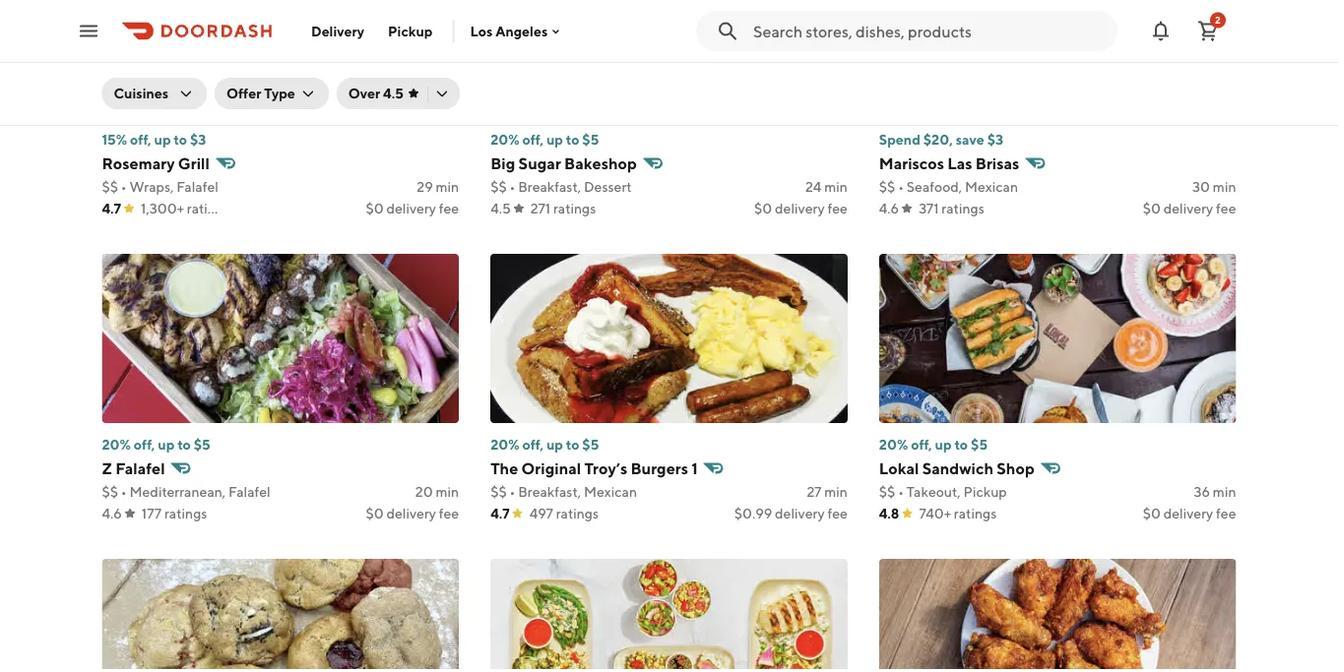 Task type: locate. For each thing, give the bounding box(es) containing it.
0 horizontal spatial mexican
[[584, 484, 637, 500]]

to up $$ • mediterranean, falafel
[[177, 437, 191, 453]]

delivery
[[386, 200, 436, 217], [775, 200, 825, 217], [1164, 200, 1214, 217], [386, 506, 436, 522], [775, 506, 825, 522], [1164, 506, 1214, 522]]

4.6 left 177
[[102, 506, 122, 522]]

offer
[[226, 85, 261, 101]]

mariscos
[[879, 154, 944, 173]]

1 breakfast, from the top
[[518, 179, 581, 195]]

4.5 left 271
[[491, 200, 511, 217]]

pickup up over 4.5 button
[[388, 23, 433, 39]]

up
[[154, 131, 171, 148], [546, 131, 563, 148], [158, 437, 175, 453], [546, 437, 563, 453], [935, 437, 952, 453]]

ratings for sandwich
[[954, 506, 997, 522]]

delivery down 36
[[1164, 506, 1214, 522]]

20% off, up to $5 up sugar
[[491, 131, 599, 148]]

2 button
[[1189, 11, 1228, 51]]

$$ • breakfast, dessert
[[491, 179, 632, 195]]

min right 27
[[824, 484, 848, 500]]

$$ for the
[[491, 484, 507, 500]]

$5
[[582, 131, 599, 148], [194, 437, 211, 453], [582, 437, 599, 453], [971, 437, 988, 453]]

1 vertical spatial mexican
[[584, 484, 637, 500]]

20% off, up to $5
[[491, 131, 599, 148], [102, 437, 211, 453], [491, 437, 599, 453], [879, 437, 988, 453]]

off, up lokal
[[911, 437, 932, 453]]

• for rosemary
[[121, 179, 127, 195]]

delivery down 24 on the right top
[[775, 200, 825, 217]]

min right 24 on the right top
[[824, 179, 848, 195]]

to for grill
[[174, 131, 187, 148]]

pickup
[[388, 23, 433, 39], [964, 484, 1007, 500]]

$5 for sandwich
[[971, 437, 988, 453]]

min for mariscos las brisas
[[1213, 179, 1236, 195]]

offer type button
[[215, 78, 329, 109]]

$$ down z
[[102, 484, 118, 500]]

1 vertical spatial 4.7
[[491, 506, 510, 522]]

• down rosemary
[[121, 179, 127, 195]]

fee down 36 min
[[1216, 506, 1236, 522]]

offer type
[[226, 85, 295, 101]]

cuisines
[[114, 85, 169, 101]]

off, for sandwich
[[911, 437, 932, 453]]

1 horizontal spatial mexican
[[965, 179, 1018, 195]]

0 horizontal spatial $3
[[190, 131, 206, 148]]

497 ratings
[[530, 506, 599, 522]]

0 vertical spatial 4.5
[[383, 85, 404, 101]]

1 horizontal spatial $3
[[987, 131, 1004, 148]]

1 horizontal spatial 4.6
[[879, 200, 899, 217]]

min right 36
[[1213, 484, 1236, 500]]

burgers
[[631, 459, 688, 478]]

4.7 left 497
[[491, 506, 510, 522]]

1
[[692, 459, 698, 478]]

delivery for rosemary grill
[[386, 200, 436, 217]]

$0 delivery fee down 36
[[1143, 506, 1236, 522]]

fee down 20 min
[[439, 506, 459, 522]]

breakfast, up 271
[[518, 179, 581, 195]]

0 horizontal spatial falafel
[[115, 459, 165, 478]]

fee
[[439, 200, 459, 217], [828, 200, 848, 217], [1216, 200, 1236, 217], [439, 506, 459, 522], [828, 506, 848, 522], [1216, 506, 1236, 522]]

lokal sandwich shop
[[879, 459, 1035, 478]]

• for the
[[510, 484, 515, 500]]

off, up rosemary
[[130, 131, 151, 148]]

los angeles button
[[470, 23, 564, 39]]

falafel down grill
[[177, 179, 219, 195]]

4.6
[[879, 200, 899, 217], [102, 506, 122, 522]]

dessert
[[584, 179, 632, 195]]

$3 up brisas
[[987, 131, 1004, 148]]

up up original
[[546, 437, 563, 453]]

•
[[121, 179, 127, 195], [510, 179, 515, 195], [898, 179, 904, 195], [121, 484, 127, 500], [510, 484, 515, 500], [898, 484, 904, 500]]

0 vertical spatial 4.7
[[102, 200, 121, 217]]

z
[[102, 459, 112, 478]]

• down 'mariscos'
[[898, 179, 904, 195]]

2 vertical spatial falafel
[[228, 484, 271, 500]]

$$ down big
[[491, 179, 507, 195]]

• for mariscos
[[898, 179, 904, 195]]

$0 delivery fee down 24 on the right top
[[754, 200, 848, 217]]

to up grill
[[174, 131, 187, 148]]

falafel right z
[[115, 459, 165, 478]]

29
[[417, 179, 433, 195]]

los
[[470, 23, 493, 39]]

4.7 left 1,300+
[[102, 200, 121, 217]]

delivery down 30
[[1164, 200, 1214, 217]]

$$ for z
[[102, 484, 118, 500]]

$5 up bakeshop
[[582, 131, 599, 148]]

delivery down 27
[[775, 506, 825, 522]]

fee down 27 min at the bottom of the page
[[828, 506, 848, 522]]

off, up sugar
[[522, 131, 544, 148]]

0 vertical spatial pickup
[[388, 23, 433, 39]]

off, up original
[[522, 437, 544, 453]]

to for falafel
[[177, 437, 191, 453]]

off, up the z falafel
[[134, 437, 155, 453]]

min right 20
[[436, 484, 459, 500]]

20% off, up to $5 up original
[[491, 437, 599, 453]]

$5 for sugar
[[582, 131, 599, 148]]

min
[[436, 179, 459, 195], [824, 179, 848, 195], [1213, 179, 1236, 195], [436, 484, 459, 500], [824, 484, 848, 500], [1213, 484, 1236, 500]]

24
[[805, 179, 822, 195]]

0 horizontal spatial 4.6
[[102, 506, 122, 522]]

fee down '30 min'
[[1216, 200, 1236, 217]]

$0 for mariscos las brisas
[[1143, 200, 1161, 217]]

29 min
[[417, 179, 459, 195]]

up up the z falafel
[[158, 437, 175, 453]]

• down "the"
[[510, 484, 515, 500]]

$$ up 4.8
[[879, 484, 896, 500]]

takeout,
[[907, 484, 961, 500]]

1 vertical spatial 4.5
[[491, 200, 511, 217]]

$$ • mediterranean, falafel
[[102, 484, 271, 500]]

1 vertical spatial pickup
[[964, 484, 1007, 500]]

20% for big
[[491, 131, 520, 148]]

0 horizontal spatial 4.5
[[383, 85, 404, 101]]

fee down 29 min in the left top of the page
[[439, 200, 459, 217]]

ratings for falafel
[[164, 506, 207, 522]]

$3
[[190, 131, 206, 148], [987, 131, 1004, 148]]

$0 delivery fee for shop
[[1143, 506, 1236, 522]]

1 vertical spatial breakfast,
[[518, 484, 581, 500]]

1,300+
[[141, 200, 184, 217]]

falafel
[[177, 179, 219, 195], [115, 459, 165, 478], [228, 484, 271, 500]]

371
[[919, 200, 939, 217]]

fee for z falafel
[[439, 506, 459, 522]]

1 vertical spatial 4.6
[[102, 506, 122, 522]]

4.7
[[102, 200, 121, 217], [491, 506, 510, 522]]

ratings for sugar
[[553, 200, 596, 217]]

• down big
[[510, 179, 515, 195]]

breakfast, up 497
[[518, 484, 581, 500]]

20% up big
[[491, 131, 520, 148]]

20% up lokal
[[879, 437, 908, 453]]

271 ratings
[[531, 200, 596, 217]]

rosemary grill
[[102, 154, 210, 173]]

• down lokal
[[898, 484, 904, 500]]

mexican
[[965, 179, 1018, 195], [584, 484, 637, 500]]

• for big
[[510, 179, 515, 195]]

36 min
[[1194, 484, 1236, 500]]

27 min
[[807, 484, 848, 500]]

off,
[[130, 131, 151, 148], [522, 131, 544, 148], [134, 437, 155, 453], [522, 437, 544, 453], [911, 437, 932, 453]]

up up rosemary grill
[[154, 131, 171, 148]]

seafood,
[[907, 179, 962, 195]]

4.7 for the original troy's burgers 1
[[491, 506, 510, 522]]

$0 delivery fee
[[366, 200, 459, 217], [754, 200, 848, 217], [1143, 200, 1236, 217], [366, 506, 459, 522], [1143, 506, 1236, 522]]

4.5
[[383, 85, 404, 101], [491, 200, 511, 217]]

$5 up the original troy's burgers 1
[[582, 437, 599, 453]]

fee for the original troy's burgers 1
[[828, 506, 848, 522]]

15% off, up to $3
[[102, 131, 206, 148]]

to
[[174, 131, 187, 148], [566, 131, 580, 148], [177, 437, 191, 453], [566, 437, 580, 453], [955, 437, 968, 453]]

• for z
[[121, 484, 127, 500]]

36
[[1194, 484, 1210, 500]]

2 horizontal spatial falafel
[[228, 484, 271, 500]]

$$ • takeout, pickup
[[879, 484, 1007, 500]]

1 items, open order cart image
[[1197, 19, 1220, 43]]

1 horizontal spatial falafel
[[177, 179, 219, 195]]

$$ • breakfast, mexican
[[491, 484, 637, 500]]

up up big sugar bakeshop
[[546, 131, 563, 148]]

$5 up sandwich
[[971, 437, 988, 453]]

$5 up $$ • mediterranean, falafel
[[194, 437, 211, 453]]

mexican down troy's
[[584, 484, 637, 500]]

4.6 left 371
[[879, 200, 899, 217]]

20% off, up to $5 for falafel
[[102, 437, 211, 453]]

$$ down rosemary
[[102, 179, 118, 195]]

delivery down 29
[[386, 200, 436, 217]]

0 horizontal spatial 4.7
[[102, 200, 121, 217]]

$$ down "the"
[[491, 484, 507, 500]]

shop
[[997, 459, 1035, 478]]

20% off, up to $5 up lokal sandwich shop
[[879, 437, 988, 453]]

$$ down 'mariscos'
[[879, 179, 896, 195]]

2 breakfast, from the top
[[518, 484, 581, 500]]

20% off, up to $5 up the z falafel
[[102, 437, 211, 453]]

2 $3 from the left
[[987, 131, 1004, 148]]

1 vertical spatial falafel
[[115, 459, 165, 478]]

ratings down $$ • mediterranean, falafel
[[164, 506, 207, 522]]

4.5 right over
[[383, 85, 404, 101]]

20%
[[491, 131, 520, 148], [102, 437, 131, 453], [491, 437, 520, 453], [879, 437, 908, 453]]

1 horizontal spatial 4.7
[[491, 506, 510, 522]]

falafel right mediterranean,
[[228, 484, 271, 500]]

notification bell image
[[1149, 19, 1173, 43]]

0 vertical spatial falafel
[[177, 179, 219, 195]]

20% off, up to $5 for sugar
[[491, 131, 599, 148]]

$0 for lokal sandwich shop
[[1143, 506, 1161, 522]]

min for the original troy's burgers 1
[[824, 484, 848, 500]]

$0 delivery fee down 30
[[1143, 200, 1236, 217]]

ratings
[[187, 200, 230, 217], [553, 200, 596, 217], [942, 200, 985, 217], [164, 506, 207, 522], [556, 506, 599, 522], [954, 506, 997, 522]]

$$
[[102, 179, 118, 195], [491, 179, 507, 195], [879, 179, 896, 195], [102, 484, 118, 500], [491, 484, 507, 500], [879, 484, 896, 500]]

min right 29
[[436, 179, 459, 195]]

ratings right 1,300+
[[187, 200, 230, 217]]

to up big sugar bakeshop
[[566, 131, 580, 148]]

0 horizontal spatial pickup
[[388, 23, 433, 39]]

177
[[142, 506, 162, 522]]

breakfast,
[[518, 179, 581, 195], [518, 484, 581, 500]]

0 vertical spatial 4.6
[[879, 200, 899, 217]]

to up original
[[566, 437, 580, 453]]

ratings down the $$ • breakfast, mexican
[[556, 506, 599, 522]]

min right 30
[[1213, 179, 1236, 195]]

0 vertical spatial mexican
[[965, 179, 1018, 195]]

delivery for z falafel
[[386, 506, 436, 522]]

delivery
[[311, 23, 364, 39]]

1 horizontal spatial 4.5
[[491, 200, 511, 217]]

ratings for las
[[942, 200, 985, 217]]

20% up z
[[102, 437, 131, 453]]

up up lokal sandwich shop
[[935, 437, 952, 453]]

original
[[522, 459, 581, 478]]

up for sandwich
[[935, 437, 952, 453]]

$0
[[366, 200, 384, 217], [754, 200, 772, 217], [1143, 200, 1161, 217], [366, 506, 384, 522], [1143, 506, 1161, 522]]

ratings down $$ • takeout, pickup
[[954, 506, 997, 522]]

to up sandwich
[[955, 437, 968, 453]]

• down the z falafel
[[121, 484, 127, 500]]

breakfast, for sugar
[[518, 179, 581, 195]]

4.7 for rosemary grill
[[102, 200, 121, 217]]

$3 up grill
[[190, 131, 206, 148]]

off, for sugar
[[522, 131, 544, 148]]

fee down 24 min
[[828, 200, 848, 217]]

0 vertical spatial breakfast,
[[518, 179, 581, 195]]

pickup up 740+ ratings
[[964, 484, 1007, 500]]

fee for mariscos las brisas
[[1216, 200, 1236, 217]]

20% up "the"
[[491, 437, 520, 453]]

ratings down $$ • breakfast, dessert
[[553, 200, 596, 217]]

delivery down 20
[[386, 506, 436, 522]]

mexican for troy's
[[584, 484, 637, 500]]

mexican down brisas
[[965, 179, 1018, 195]]

ratings down $$ • seafood, mexican
[[942, 200, 985, 217]]

30
[[1193, 179, 1210, 195]]



Task type: vqa. For each thing, say whether or not it's contained in the screenshot.
Bakeshop
yes



Task type: describe. For each thing, give the bounding box(es) containing it.
the original troy's burgers 1
[[491, 459, 698, 478]]

$0 delivery fee down 20
[[366, 506, 459, 522]]

mediterranean,
[[129, 484, 226, 500]]

off, for falafel
[[134, 437, 155, 453]]

rosemary
[[102, 154, 175, 173]]

min for rosemary grill
[[436, 179, 459, 195]]

4.6 for z
[[102, 506, 122, 522]]

delivery for big sugar bakeshop
[[775, 200, 825, 217]]

sugar
[[519, 154, 561, 173]]

20% for lokal
[[879, 437, 908, 453]]

15%
[[102, 131, 127, 148]]

ratings for original
[[556, 506, 599, 522]]

over 4.5
[[348, 85, 404, 101]]

20 min
[[415, 484, 459, 500]]

big
[[491, 154, 515, 173]]

min for lokal sandwich shop
[[1213, 484, 1236, 500]]

$20,
[[923, 131, 953, 148]]

over
[[348, 85, 380, 101]]

371 ratings
[[919, 200, 985, 217]]

$0.99 delivery fee
[[734, 506, 848, 522]]

the
[[491, 459, 518, 478]]

$$ for big
[[491, 179, 507, 195]]

type
[[264, 85, 295, 101]]

Store search: begin typing to search for stores available on DoorDash text field
[[753, 20, 1106, 42]]

delivery for lokal sandwich shop
[[1164, 506, 1214, 522]]

z falafel
[[102, 459, 165, 478]]

$5 for falafel
[[194, 437, 211, 453]]

ratings for grill
[[187, 200, 230, 217]]

4.6 for mariscos
[[879, 200, 899, 217]]

falafel for rosemary grill
[[177, 179, 219, 195]]

$0 delivery fee down 29
[[366, 200, 459, 217]]

$0 for z falafel
[[366, 506, 384, 522]]

20% off, up to $5 for original
[[491, 437, 599, 453]]

$5 for original
[[582, 437, 599, 453]]

brisas
[[976, 154, 1020, 173]]

off, for grill
[[130, 131, 151, 148]]

over 4.5 button
[[337, 78, 460, 109]]

fee for big sugar bakeshop
[[828, 200, 848, 217]]

$$ for lokal
[[879, 484, 896, 500]]

177 ratings
[[142, 506, 207, 522]]

fee for rosemary grill
[[439, 200, 459, 217]]

mariscos las brisas
[[879, 154, 1020, 173]]

20% for the
[[491, 437, 520, 453]]

to for sandwich
[[955, 437, 968, 453]]

angeles
[[496, 23, 548, 39]]

24 min
[[805, 179, 848, 195]]

sandwich
[[922, 459, 994, 478]]

min for big sugar bakeshop
[[824, 179, 848, 195]]

271
[[531, 200, 551, 217]]

fee for lokal sandwich shop
[[1216, 506, 1236, 522]]

1,300+ ratings
[[141, 200, 230, 217]]

pickup inside button
[[388, 23, 433, 39]]

delivery for mariscos las brisas
[[1164, 200, 1214, 217]]

4.5 inside button
[[383, 85, 404, 101]]

spend $20, save $3
[[879, 131, 1004, 148]]

lokal
[[879, 459, 919, 478]]

las
[[948, 154, 973, 173]]

los angeles
[[470, 23, 548, 39]]

$$ • wraps, falafel
[[102, 179, 219, 195]]

20
[[415, 484, 433, 500]]

cuisines button
[[102, 78, 207, 109]]

up for falafel
[[158, 437, 175, 453]]

troy's
[[584, 459, 628, 478]]

breakfast, for original
[[518, 484, 581, 500]]

delivery button
[[299, 15, 376, 47]]

$0 for big sugar bakeshop
[[754, 200, 772, 217]]

$$ for rosemary
[[102, 179, 118, 195]]

delivery for the original troy's burgers 1
[[775, 506, 825, 522]]

740+ ratings
[[919, 506, 997, 522]]

save
[[956, 131, 985, 148]]

off, for original
[[522, 437, 544, 453]]

27
[[807, 484, 822, 500]]

up for original
[[546, 437, 563, 453]]

$0.99
[[734, 506, 772, 522]]

spend
[[879, 131, 921, 148]]

• for lokal
[[898, 484, 904, 500]]

falafel for z falafel
[[228, 484, 271, 500]]

$0 for rosemary grill
[[366, 200, 384, 217]]

min for z falafel
[[436, 484, 459, 500]]

4.8
[[879, 506, 900, 522]]

to for original
[[566, 437, 580, 453]]

1 $3 from the left
[[190, 131, 206, 148]]

$$ • seafood, mexican
[[879, 179, 1018, 195]]

$$ for mariscos
[[879, 179, 896, 195]]

grill
[[178, 154, 210, 173]]

20% for z
[[102, 437, 131, 453]]

497
[[530, 506, 553, 522]]

2
[[1215, 14, 1221, 26]]

740+
[[919, 506, 951, 522]]

20% off, up to $5 for sandwich
[[879, 437, 988, 453]]

wraps,
[[129, 179, 174, 195]]

1 horizontal spatial pickup
[[964, 484, 1007, 500]]

big sugar bakeshop
[[491, 154, 637, 173]]

up for sugar
[[546, 131, 563, 148]]

mexican for brisas
[[965, 179, 1018, 195]]

bakeshop
[[564, 154, 637, 173]]

open menu image
[[77, 19, 100, 43]]

pickup button
[[376, 15, 445, 47]]

30 min
[[1193, 179, 1236, 195]]

up for grill
[[154, 131, 171, 148]]

to for sugar
[[566, 131, 580, 148]]

$0 delivery fee for bakeshop
[[754, 200, 848, 217]]

$0 delivery fee for brisas
[[1143, 200, 1236, 217]]



